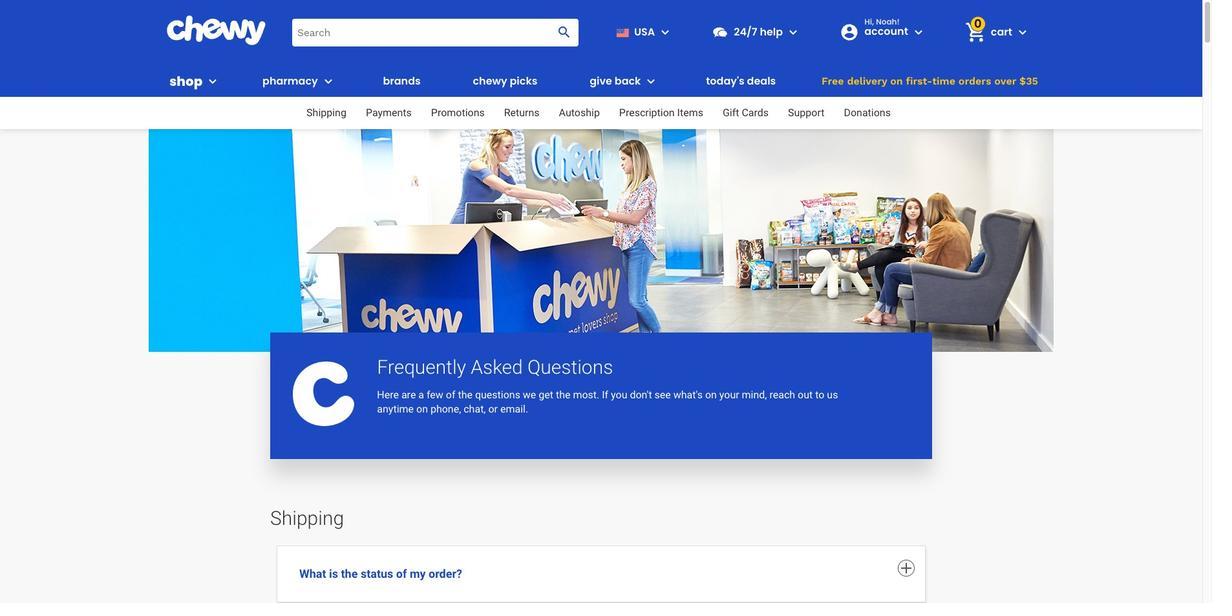 Task type: locate. For each thing, give the bounding box(es) containing it.
out
[[798, 389, 813, 401]]

0 horizontal spatial menu image
[[205, 74, 221, 89]]

see
[[655, 389, 671, 401]]

chewy picks
[[473, 74, 538, 89]]

of inside here are a few of the questions we get the most. if you don't see what's on your mind, reach out to us anytime on phone, chat, or email.
[[446, 389, 455, 401]]

on down a
[[416, 403, 428, 416]]

shipping up what
[[270, 507, 344, 530]]

give back menu image
[[644, 74, 659, 89]]

account
[[864, 24, 908, 39]]

autoship link
[[553, 102, 606, 124]]

questions
[[528, 356, 613, 379]]

0 vertical spatial menu image
[[658, 25, 673, 40]]

shipping
[[306, 107, 346, 119], [270, 507, 344, 530]]

0 horizontal spatial of
[[396, 568, 407, 581]]

menu image inside 'shop' dropdown button
[[205, 74, 221, 89]]

phone,
[[430, 403, 461, 416]]

us
[[827, 389, 838, 401]]

back
[[615, 74, 641, 89]]

what
[[299, 568, 326, 581]]

the
[[458, 389, 473, 401], [556, 389, 570, 401], [341, 568, 358, 581]]

gift cards link
[[717, 102, 774, 124]]

we
[[523, 389, 536, 401]]

1 vertical spatial on
[[705, 389, 717, 401]]

give back link
[[585, 66, 641, 97]]

few
[[427, 389, 443, 401]]

0 vertical spatial shipping
[[306, 107, 346, 119]]

picks
[[510, 74, 538, 89]]

what is the status of my order?
[[299, 568, 462, 581]]

menu image right usa
[[658, 25, 673, 40]]

frequently asked questions
[[377, 356, 613, 379]]

items
[[677, 107, 703, 119]]

shop
[[169, 72, 203, 90]]

here
[[377, 389, 399, 401]]

promotions link
[[425, 102, 490, 124]]

mind,
[[742, 389, 767, 401]]

don't
[[630, 389, 652, 401]]

brands link
[[378, 66, 426, 97]]

2 vertical spatial on
[[416, 403, 428, 416]]

orders
[[959, 75, 991, 87]]

prescription items
[[619, 107, 703, 119]]

0 vertical spatial on
[[890, 75, 903, 87]]

menu image
[[658, 25, 673, 40], [205, 74, 221, 89]]

menu image inside usa dropdown button
[[658, 25, 673, 40]]

24/7 help link
[[707, 17, 783, 48]]

menu image for usa dropdown button
[[658, 25, 673, 40]]

cart
[[991, 25, 1012, 39]]

or
[[488, 403, 498, 416]]

pharmacy
[[263, 74, 318, 89]]

2 horizontal spatial the
[[556, 389, 570, 401]]

on
[[890, 75, 903, 87], [705, 389, 717, 401], [416, 403, 428, 416]]

most.
[[573, 389, 599, 401]]

get
[[539, 389, 553, 401]]

menu image for 'shop' dropdown button at the left top
[[205, 74, 221, 89]]

2 horizontal spatial on
[[890, 75, 903, 87]]

shipping link
[[301, 102, 352, 124]]

0 vertical spatial of
[[446, 389, 455, 401]]

noah!
[[876, 16, 900, 27]]

of for few
[[446, 389, 455, 401]]

prescription items link
[[613, 102, 709, 124]]

1 vertical spatial shipping
[[270, 507, 344, 530]]

delivery
[[847, 75, 887, 87]]

shipping down "pharmacy menu" image
[[306, 107, 346, 119]]

on left your
[[705, 389, 717, 401]]

what's
[[673, 389, 703, 401]]

give
[[590, 74, 612, 89]]

questions
[[475, 389, 520, 401]]

on inside button
[[890, 75, 903, 87]]

of
[[446, 389, 455, 401], [396, 568, 407, 581]]

menu image right shop
[[205, 74, 221, 89]]

1 horizontal spatial menu image
[[658, 25, 673, 40]]

site banner
[[0, 0, 1202, 97]]

the right is
[[341, 568, 358, 581]]

if
[[602, 389, 608, 401]]

1 horizontal spatial of
[[446, 389, 455, 401]]

1 vertical spatial of
[[396, 568, 407, 581]]

prescription
[[619, 107, 675, 119]]

free delivery on first-time orders over $35
[[822, 75, 1038, 87]]

of left my
[[396, 568, 407, 581]]

support
[[788, 107, 825, 119]]

the up chat,
[[458, 389, 473, 401]]

usa button
[[611, 17, 673, 48]]

usa
[[634, 25, 655, 39]]

today's deals
[[706, 74, 776, 89]]

1 horizontal spatial on
[[705, 389, 717, 401]]

returns link
[[498, 102, 545, 124]]

today's
[[706, 74, 745, 89]]

of up phone,
[[446, 389, 455, 401]]

are
[[401, 389, 416, 401]]

on left first-
[[890, 75, 903, 87]]

deals
[[747, 74, 776, 89]]

pharmacy menu image
[[320, 74, 336, 89]]

support link
[[782, 102, 830, 124]]

hi, noah! account
[[864, 16, 908, 39]]

the right the get at left
[[556, 389, 570, 401]]

first-
[[906, 75, 932, 87]]

1 vertical spatial menu image
[[205, 74, 221, 89]]



Task type: vqa. For each thing, say whether or not it's contained in the screenshot.
chat
no



Task type: describe. For each thing, give the bounding box(es) containing it.
gift cards
[[723, 107, 769, 119]]

frequently asked questions image
[[293, 362, 354, 427]]

here are a few of the questions we get the most. if you don't see what's on your mind, reach out to us anytime on phone, chat, or email.
[[377, 389, 838, 416]]

chewy support image
[[712, 24, 729, 41]]

cart menu image
[[1015, 25, 1030, 40]]

returns
[[504, 107, 540, 119]]

0 horizontal spatial on
[[416, 403, 428, 416]]

24/7
[[734, 25, 757, 39]]

payments link
[[360, 102, 417, 124]]

0
[[974, 15, 982, 32]]

Search text field
[[292, 18, 579, 46]]

you
[[611, 389, 627, 401]]

free
[[822, 75, 844, 87]]

promotions
[[431, 107, 485, 119]]

24/7 help
[[734, 25, 783, 39]]

chewy
[[473, 74, 507, 89]]

chewy picks link
[[468, 66, 543, 97]]

brands
[[383, 74, 421, 89]]

free delivery on first-time orders over $35 button
[[818, 66, 1042, 97]]

1 horizontal spatial the
[[458, 389, 473, 401]]

status
[[361, 568, 393, 581]]

cards
[[742, 107, 769, 119]]

anytime
[[377, 403, 414, 416]]

of for status
[[396, 568, 407, 581]]

shop button
[[169, 66, 221, 97]]

over
[[994, 75, 1016, 87]]

pharmacy link
[[257, 66, 318, 97]]

reach
[[770, 389, 795, 401]]

submit search image
[[557, 25, 572, 40]]

$35
[[1019, 75, 1038, 87]]

time
[[932, 75, 955, 87]]

Product search field
[[292, 18, 579, 46]]

my
[[410, 568, 426, 581]]

autoship
[[559, 107, 600, 119]]

order?
[[429, 568, 462, 581]]

asked
[[471, 356, 523, 379]]

account menu image
[[911, 25, 926, 40]]

chat,
[[464, 403, 486, 416]]

a
[[418, 389, 424, 401]]

today's deals link
[[701, 66, 781, 97]]

0 horizontal spatial the
[[341, 568, 358, 581]]

gift
[[723, 107, 739, 119]]

is
[[329, 568, 338, 581]]

chewy home image
[[166, 16, 266, 45]]

donations link
[[838, 102, 897, 124]]

help menu image
[[786, 25, 801, 40]]

help
[[760, 25, 783, 39]]

to
[[815, 389, 824, 401]]

hi,
[[864, 16, 874, 27]]

give back
[[590, 74, 641, 89]]

payments
[[366, 107, 412, 119]]

email.
[[500, 403, 528, 416]]

your
[[719, 389, 739, 401]]

items image
[[964, 21, 987, 44]]

frequently
[[377, 356, 466, 379]]

donations
[[844, 107, 891, 119]]



